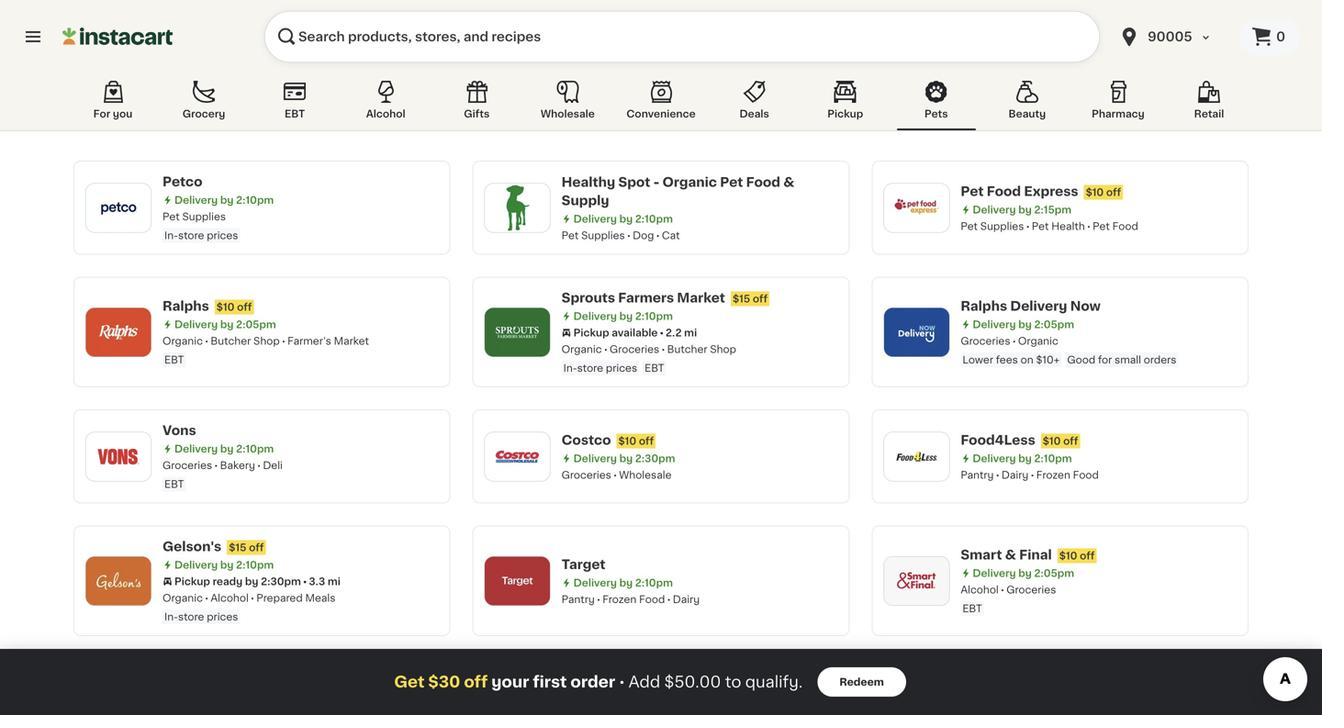 Task type: vqa. For each thing, say whether or not it's contained in the screenshot.
free
no



Task type: locate. For each thing, give the bounding box(es) containing it.
1 horizontal spatial &
[[1006, 549, 1017, 562]]

shop left farmer's
[[254, 336, 280, 346]]

in- down petco
[[164, 231, 178, 241]]

0 horizontal spatial supplies
[[182, 212, 226, 222]]

$10 up delivery by 2:30pm
[[619, 436, 637, 446]]

market inside organic butcher shop farmer's market ebt
[[334, 336, 369, 346]]

delivery by 2:05pm down "smart & final $10 off"
[[973, 569, 1075, 579]]

1 vertical spatial $15
[[229, 543, 247, 553]]

alcohol down "smart"
[[961, 585, 999, 595]]

ebt inside groceries bakery deli ebt
[[164, 479, 184, 490]]

supplies down delivery by 2:15pm
[[981, 221, 1025, 231]]

1 horizontal spatial alcohol
[[366, 109, 406, 119]]

0 vertical spatial frozen
[[1037, 470, 1071, 480]]

shop inside organic butcher shop farmer's market ebt
[[254, 336, 280, 346]]

on
[[1021, 355, 1034, 365]]

1 horizontal spatial pantry
[[961, 470, 994, 480]]

in- for gelson's
[[164, 612, 178, 622]]

2 horizontal spatial supplies
[[981, 221, 1025, 231]]

delivery by 2:05pm for $10
[[175, 320, 276, 330]]

in- inside 'organic groceries butcher shop in-store prices ebt'
[[564, 363, 577, 373]]

pickup inside button
[[828, 109, 864, 119]]

alcohol for alcohol
[[366, 109, 406, 119]]

pantry down target
[[562, 595, 595, 605]]

delivery by 2:10pm up bakery
[[175, 444, 274, 454]]

deals button
[[715, 77, 794, 130]]

2 vertical spatial prices
[[207, 612, 238, 622]]

1 vertical spatial wholesale
[[619, 470, 672, 480]]

first
[[533, 675, 567, 690]]

2 vertical spatial store
[[178, 612, 204, 622]]

0 horizontal spatial frozen
[[603, 595, 637, 605]]

supplies for dog
[[582, 230, 625, 240]]

delivery down "vons"
[[175, 444, 218, 454]]

0 horizontal spatial pantry
[[562, 595, 595, 605]]

& inside healthy spot - organic pet food & supply
[[784, 176, 795, 189]]

ralphs up "lower"
[[961, 300, 1008, 313]]

delivery for dog
[[574, 214, 617, 224]]

1 vertical spatial &
[[1006, 549, 1017, 562]]

shop categories tab list
[[73, 77, 1249, 130]]

food down deals
[[746, 176, 781, 189]]

2:05pm down final
[[1035, 569, 1075, 579]]

sprouts farmers market logo image
[[494, 308, 542, 356]]

by down "smart & final $10 off"
[[1019, 569, 1032, 579]]

$15
[[733, 294, 751, 304], [229, 543, 247, 553]]

get $30 off your first order • add $50.00 to qualify.
[[394, 675, 803, 690]]

delivery by 2:10pm for dog
[[574, 214, 673, 224]]

$10
[[1086, 187, 1104, 197], [217, 302, 235, 312], [619, 436, 637, 446], [1043, 436, 1061, 446], [1060, 551, 1078, 561]]

0 vertical spatial &
[[784, 176, 795, 189]]

organic inside groceries organic lower fees on $10+ good for small orders
[[1019, 336, 1059, 346]]

mi right 3.3
[[328, 577, 341, 587]]

1 vertical spatial frozen
[[603, 595, 637, 605]]

groceries up "lower"
[[961, 336, 1011, 346]]

pet food express $10 off
[[961, 185, 1122, 198]]

delivery for organic
[[973, 320, 1016, 330]]

$10 up organic butcher shop farmer's market ebt
[[217, 302, 235, 312]]

0 horizontal spatial market
[[334, 336, 369, 346]]

food4less logo image
[[893, 433, 941, 481]]

butcher down ralphs $10 off
[[211, 336, 251, 346]]

market up 2.2 mi
[[677, 292, 726, 304]]

off inside "smart & final $10 off"
[[1080, 551, 1095, 561]]

supplies down supply
[[582, 230, 625, 240]]

1 vertical spatial in-
[[564, 363, 577, 373]]

store down pickup ready by 2:30pm
[[178, 612, 204, 622]]

orders
[[1144, 355, 1177, 365]]

2:10pm up "dog"
[[635, 214, 673, 224]]

by for butcher shop
[[220, 320, 234, 330]]

2:10pm up the pet supplies in-store prices
[[236, 195, 274, 205]]

1 horizontal spatial supplies
[[582, 230, 625, 240]]

delivery by 2:10pm for 3.3 mi
[[175, 560, 274, 570]]

delivery by 2:10pm up the pet supplies in-store prices
[[175, 195, 274, 205]]

prices inside 'organic groceries butcher shop in-store prices ebt'
[[606, 363, 638, 373]]

0 horizontal spatial pickup
[[175, 577, 210, 587]]

off inside sprouts farmers market $15 off
[[753, 294, 768, 304]]

frozen down target
[[603, 595, 637, 605]]

alcohol
[[366, 109, 406, 119], [961, 585, 999, 595], [211, 593, 249, 603]]

None search field
[[265, 11, 1100, 62]]

pantry for pantry dairy frozen food
[[961, 470, 994, 480]]

1 ralphs from the left
[[163, 300, 209, 313]]

wholesale
[[541, 109, 595, 119], [619, 470, 672, 480]]

delivery down "food4less"
[[973, 454, 1016, 464]]

by down ralphs $10 off
[[220, 320, 234, 330]]

2:10pm up bakery
[[236, 444, 274, 454]]

ralphs
[[163, 300, 209, 313], [961, 300, 1008, 313]]

farmers
[[618, 292, 674, 304]]

petco
[[163, 175, 203, 188]]

prices up ralphs $10 off
[[207, 231, 238, 241]]

1 horizontal spatial market
[[677, 292, 726, 304]]

treatment tracker modal dialog
[[0, 649, 1323, 716]]

$10 right 'express'
[[1086, 187, 1104, 197]]

delivery for 3.3 mi
[[175, 560, 218, 570]]

pets
[[925, 109, 948, 119]]

2:10pm for dog
[[635, 214, 673, 224]]

2:10pm for 3.3 mi
[[236, 560, 274, 570]]

90005 button
[[1119, 11, 1229, 62]]

delivery by 2:15pm
[[973, 205, 1072, 215]]

pantry down "food4less"
[[961, 470, 994, 480]]

delivery down "smart"
[[973, 569, 1016, 579]]

deals
[[740, 109, 770, 119]]

off inside gelson's $15 off
[[249, 543, 264, 553]]

off inside food4less $10 off
[[1064, 436, 1079, 446]]

0 horizontal spatial wholesale
[[541, 109, 595, 119]]

alcohol inside button
[[366, 109, 406, 119]]

pet down deals
[[720, 176, 743, 189]]

$15 inside gelson's $15 off
[[229, 543, 247, 553]]

groceries
[[961, 336, 1011, 346], [610, 344, 660, 355], [163, 461, 212, 471], [562, 470, 612, 480], [1007, 585, 1057, 595]]

0 vertical spatial store
[[178, 231, 204, 241]]

2:30pm up prepared
[[261, 577, 301, 587]]

0 vertical spatial $15
[[733, 294, 751, 304]]

delivery down petco
[[175, 195, 218, 205]]

by up the pantry dairy frozen food
[[1019, 454, 1032, 464]]

2:10pm up pantry frozen food dairy
[[635, 578, 673, 588]]

0 horizontal spatial alcohol
[[211, 593, 249, 603]]

groceries wholesale
[[562, 470, 672, 480]]

delivery by 2:10pm up ready
[[175, 560, 274, 570]]

delivery by 2:10pm up pickup available
[[574, 311, 673, 321]]

delivery by 2:10pm up pantry frozen food dairy
[[574, 578, 673, 588]]

delivery for pet health
[[973, 205, 1016, 215]]

1 vertical spatial prices
[[606, 363, 638, 373]]

deli
[[263, 461, 283, 471]]

organic up $10+
[[1019, 336, 1059, 346]]

pickup button
[[806, 77, 885, 130]]

gelson's logo image
[[95, 557, 142, 605]]

organic butcher shop farmer's market ebt
[[163, 336, 369, 365]]

food down food4less $10 off
[[1073, 470, 1099, 480]]

delivery for frozen food
[[574, 578, 617, 588]]

erewhon
[[562, 674, 621, 687]]

order
[[571, 675, 616, 690]]

convenience
[[627, 109, 696, 119]]

by down ralphs delivery now
[[1019, 320, 1032, 330]]

dairy up $50.00
[[673, 595, 700, 605]]

delivery by 2:10pm for 2.2 mi
[[574, 311, 673, 321]]

supplies for in-
[[182, 212, 226, 222]]

$10 inside costco $10 off
[[619, 436, 637, 446]]

delivery by 2:10pm up the pantry dairy frozen food
[[973, 454, 1072, 464]]

$10 up the pantry dairy frozen food
[[1043, 436, 1061, 446]]

food
[[746, 176, 781, 189], [987, 185, 1022, 198], [1113, 221, 1139, 231], [1073, 470, 1099, 480], [639, 595, 665, 605]]

market
[[677, 292, 726, 304], [334, 336, 369, 346]]

$10 for food4less
[[1043, 436, 1061, 446]]

pet
[[720, 176, 743, 189], [961, 185, 984, 198], [163, 212, 180, 222], [961, 221, 978, 231], [1032, 221, 1049, 231], [1093, 221, 1110, 231], [562, 230, 579, 240]]

1 vertical spatial pickup
[[574, 328, 610, 338]]

delivery down the sprouts
[[574, 311, 617, 321]]

delivery down supply
[[574, 214, 617, 224]]

organic right -
[[663, 176, 717, 189]]

ebt
[[285, 109, 305, 119], [164, 355, 184, 365], [645, 363, 665, 373], [164, 479, 184, 490], [963, 604, 983, 614]]

get
[[394, 675, 425, 690]]

0 vertical spatial pantry
[[961, 470, 994, 480]]

mi
[[684, 328, 697, 338], [328, 577, 341, 587]]

1 vertical spatial market
[[334, 336, 369, 346]]

delivery left now in the right of the page
[[1011, 300, 1068, 313]]

in- for sprouts
[[564, 363, 577, 373]]

1 horizontal spatial butcher
[[667, 344, 708, 355]]

1 horizontal spatial $15
[[733, 294, 751, 304]]

alcohol left gifts
[[366, 109, 406, 119]]

organic down pickup available
[[562, 344, 602, 355]]

-
[[654, 176, 660, 189]]

organic for organic alcohol prepared meals in-store prices
[[163, 593, 203, 603]]

prices
[[207, 231, 238, 241], [606, 363, 638, 373], [207, 612, 238, 622]]

in- down pickup available
[[564, 363, 577, 373]]

bakery
[[220, 461, 255, 471]]

farmer's
[[288, 336, 331, 346]]

butcher inside organic butcher shop farmer's market ebt
[[211, 336, 251, 346]]

pet down 2:15pm
[[1032, 221, 1049, 231]]

alcohol inside alcohol groceries ebt
[[961, 585, 999, 595]]

alcohol down ready
[[211, 593, 249, 603]]

final
[[1020, 549, 1052, 562]]

by for groceries
[[1019, 569, 1032, 579]]

0 horizontal spatial ralphs
[[163, 300, 209, 313]]

wholesale inside 'button'
[[541, 109, 595, 119]]

supplies
[[182, 212, 226, 222], [981, 221, 1025, 231], [582, 230, 625, 240]]

& left final
[[1006, 549, 1017, 562]]

1 vertical spatial pantry
[[562, 595, 595, 605]]

Search field
[[265, 11, 1100, 62]]

2:05pm for off
[[236, 320, 276, 330]]

butcher down 2.2 mi
[[667, 344, 708, 355]]

smart
[[961, 549, 1003, 562]]

pet supplies in-store prices
[[163, 212, 238, 241]]

ebt inside alcohol groceries ebt
[[963, 604, 983, 614]]

groceries for groceries wholesale
[[562, 470, 612, 480]]

2:10pm for bakery
[[236, 444, 274, 454]]

2 horizontal spatial alcohol
[[961, 585, 999, 595]]

2 horizontal spatial pickup
[[828, 109, 864, 119]]

redeem
[[840, 677, 884, 688]]

0 vertical spatial in-
[[164, 231, 178, 241]]

market right farmer's
[[334, 336, 369, 346]]

groceries down "vons"
[[163, 461, 212, 471]]

1 horizontal spatial 2:30pm
[[635, 454, 676, 464]]

by up available
[[620, 311, 633, 321]]

ebt right grocery
[[285, 109, 305, 119]]

delivery for butcher shop
[[175, 320, 218, 330]]

groceries down costco
[[562, 470, 612, 480]]

0 horizontal spatial $15
[[229, 543, 247, 553]]

by for wholesale
[[620, 454, 633, 464]]

1 vertical spatial 2:30pm
[[261, 577, 301, 587]]

sprouts farmers market $15 off
[[562, 292, 768, 304]]

health
[[1052, 221, 1085, 231]]

in- inside organic alcohol prepared meals in-store prices
[[164, 612, 178, 622]]

2 vertical spatial in-
[[164, 612, 178, 622]]

by up pet supplies dog cat
[[620, 214, 633, 224]]

2.2
[[666, 328, 682, 338]]

pet food express logo image
[[893, 184, 941, 232]]

2:10pm up pickup ready by 2:30pm
[[236, 560, 274, 570]]

in- down gelson's on the bottom left of the page
[[164, 612, 178, 622]]

1 horizontal spatial ralphs
[[961, 300, 1008, 313]]

store inside organic alcohol prepared meals in-store prices
[[178, 612, 204, 622]]

0 vertical spatial prices
[[207, 231, 238, 241]]

vons logo image
[[95, 433, 142, 481]]

supplies down petco
[[182, 212, 226, 222]]

off inside costco $10 off
[[639, 436, 654, 446]]

2:10pm
[[236, 195, 274, 205], [635, 214, 673, 224], [635, 311, 673, 321], [236, 444, 274, 454], [1035, 454, 1072, 464], [236, 560, 274, 570], [635, 578, 673, 588]]

retail button
[[1170, 77, 1249, 130]]

food up add
[[639, 595, 665, 605]]

organic for organic groceries butcher shop in-store prices ebt
[[562, 344, 602, 355]]

delivery by 2:05pm down ralphs $10 off
[[175, 320, 276, 330]]

0 horizontal spatial shop
[[254, 336, 280, 346]]

organic inside 'organic groceries butcher shop in-store prices ebt'
[[562, 344, 602, 355]]

store down pickup available
[[577, 363, 604, 373]]

1 horizontal spatial pickup
[[574, 328, 610, 338]]

organic inside organic butcher shop farmer's market ebt
[[163, 336, 203, 346]]

store
[[178, 231, 204, 241], [577, 363, 604, 373], [178, 612, 204, 622]]

pickup
[[828, 109, 864, 119], [574, 328, 610, 338], [175, 577, 210, 587]]

delivery
[[175, 195, 218, 205], [973, 205, 1016, 215], [574, 214, 617, 224], [1011, 300, 1068, 313], [574, 311, 617, 321], [175, 320, 218, 330], [973, 320, 1016, 330], [175, 444, 218, 454], [574, 454, 617, 464], [973, 454, 1016, 464], [175, 560, 218, 570], [973, 569, 1016, 579], [574, 578, 617, 588]]

delivery by 2:10pm for dairy
[[973, 454, 1072, 464]]

$10 inside ralphs $10 off
[[217, 302, 235, 312]]

$50.00
[[665, 675, 721, 690]]

small
[[1115, 355, 1142, 365]]

delivery down target
[[574, 578, 617, 588]]

delivery for groceries
[[973, 569, 1016, 579]]

2:30pm up groceries wholesale
[[635, 454, 676, 464]]

ebt inside organic butcher shop farmer's market ebt
[[164, 355, 184, 365]]

2:05pm
[[236, 320, 276, 330], [1035, 320, 1075, 330], [1035, 569, 1075, 579]]

gelson's
[[163, 541, 222, 553]]

pharmacy button
[[1079, 77, 1158, 130]]

by up groceries wholesale
[[620, 454, 633, 464]]

groceries inside groceries bakery deli ebt
[[163, 461, 212, 471]]

2 ralphs from the left
[[961, 300, 1008, 313]]

organic down ralphs $10 off
[[163, 336, 203, 346]]

pantry
[[961, 470, 994, 480], [562, 595, 595, 605]]

ebt down "vons"
[[164, 479, 184, 490]]

90005 button
[[1108, 11, 1240, 62]]

wholesale up 'healthy'
[[541, 109, 595, 119]]

0 vertical spatial wholesale
[[541, 109, 595, 119]]

0 horizontal spatial butcher
[[211, 336, 251, 346]]

0 horizontal spatial mi
[[328, 577, 341, 587]]

shop down sprouts farmers market $15 off
[[710, 344, 737, 355]]

pickup left pets
[[828, 109, 864, 119]]

$10 inside food4less $10 off
[[1043, 436, 1061, 446]]

store inside 'organic groceries butcher shop in-store prices ebt'
[[577, 363, 604, 373]]

sprouts
[[562, 292, 615, 304]]

supplies inside the pet supplies in-store prices
[[182, 212, 226, 222]]

organic down gelson's on the bottom left of the page
[[163, 593, 203, 603]]

2 vertical spatial pickup
[[175, 577, 210, 587]]

pickup for market
[[574, 328, 610, 338]]

frozen down food4less $10 off
[[1037, 470, 1071, 480]]

2:05pm up organic butcher shop farmer's market ebt
[[236, 320, 276, 330]]

wholesale button
[[528, 77, 607, 130]]

dairy
[[1002, 470, 1029, 480], [673, 595, 700, 605]]

0 vertical spatial mi
[[684, 328, 697, 338]]

organic
[[663, 176, 717, 189], [163, 336, 203, 346], [1019, 336, 1059, 346], [562, 344, 602, 355], [163, 593, 203, 603]]

2:10pm up the pantry dairy frozen food
[[1035, 454, 1072, 464]]

ralphs delivery now logo image
[[893, 308, 941, 356]]

mi right 2.2
[[684, 328, 697, 338]]

1 vertical spatial mi
[[328, 577, 341, 587]]

groceries down available
[[610, 344, 660, 355]]

dairy down food4less $10 off
[[1002, 470, 1029, 480]]

by up pantry frozen food dairy
[[620, 578, 633, 588]]

delivery by 2:10pm up pet supplies dog cat
[[574, 214, 673, 224]]

food up delivery by 2:15pm
[[987, 185, 1022, 198]]

1 vertical spatial store
[[577, 363, 604, 373]]

off
[[1107, 187, 1122, 197], [753, 294, 768, 304], [237, 302, 252, 312], [639, 436, 654, 446], [1064, 436, 1079, 446], [249, 543, 264, 553], [1080, 551, 1095, 561], [464, 675, 488, 690]]

0 horizontal spatial &
[[784, 176, 795, 189]]

0 vertical spatial market
[[677, 292, 726, 304]]

1 horizontal spatial frozen
[[1037, 470, 1071, 480]]

by up bakery
[[220, 444, 234, 454]]

prices down ready
[[207, 612, 238, 622]]

organic inside organic alcohol prepared meals in-store prices
[[163, 593, 203, 603]]

by
[[220, 195, 234, 205], [1019, 205, 1032, 215], [620, 214, 633, 224], [620, 311, 633, 321], [220, 320, 234, 330], [1019, 320, 1032, 330], [220, 444, 234, 454], [620, 454, 633, 464], [1019, 454, 1032, 464], [220, 560, 234, 570], [1019, 569, 1032, 579], [245, 577, 259, 587], [620, 578, 633, 588]]

costco logo image
[[494, 433, 542, 481]]

pet down petco
[[163, 212, 180, 222]]

ebt inside 'organic groceries butcher shop in-store prices ebt'
[[645, 363, 665, 373]]

organic for organic butcher shop farmer's market ebt
[[163, 336, 203, 346]]

0 vertical spatial pickup
[[828, 109, 864, 119]]

wholesale down delivery by 2:30pm
[[619, 470, 672, 480]]

pickup down gelson's on the bottom left of the page
[[175, 577, 210, 587]]

frozen
[[1037, 470, 1071, 480], [603, 595, 637, 605]]

pickup down the sprouts
[[574, 328, 610, 338]]

smart & final logo image
[[893, 557, 941, 605]]

1 horizontal spatial dairy
[[1002, 470, 1029, 480]]

2:05pm for final
[[1035, 569, 1075, 579]]

by for pet health
[[1019, 205, 1032, 215]]

ebt right the ralphs logo
[[164, 355, 184, 365]]

0 horizontal spatial dairy
[[673, 595, 700, 605]]

1 horizontal spatial wholesale
[[619, 470, 672, 480]]

3.3
[[309, 577, 325, 587]]

1 horizontal spatial shop
[[710, 344, 737, 355]]

groceries inside groceries organic lower fees on $10+ good for small orders
[[961, 336, 1011, 346]]

organic groceries butcher shop in-store prices ebt
[[562, 344, 737, 373]]

prices inside organic alcohol prepared meals in-store prices
[[207, 612, 238, 622]]

grocery
[[183, 109, 225, 119]]

1 horizontal spatial mi
[[684, 328, 697, 338]]

ebt down available
[[645, 363, 665, 373]]

delivery up the fees
[[973, 320, 1016, 330]]

store down petco
[[178, 231, 204, 241]]

delivery by 2:10pm
[[175, 195, 274, 205], [574, 214, 673, 224], [574, 311, 673, 321], [175, 444, 274, 454], [973, 454, 1072, 464], [175, 560, 274, 570], [574, 578, 673, 588]]



Task type: describe. For each thing, give the bounding box(es) containing it.
pet right health
[[1093, 221, 1110, 231]]

0 horizontal spatial 2:30pm
[[261, 577, 301, 587]]

food right health
[[1113, 221, 1139, 231]]

beauty button
[[988, 77, 1067, 130]]

90005
[[1148, 30, 1193, 43]]

organic alcohol prepared meals in-store prices
[[163, 593, 336, 622]]

0 button
[[1240, 18, 1301, 55]]

groceries bakery deli ebt
[[163, 461, 283, 490]]

pet supplies pet health pet food
[[961, 221, 1139, 231]]

costco
[[562, 434, 611, 447]]

by for frozen food
[[620, 578, 633, 588]]

•
[[619, 675, 625, 690]]

ralphs for ralphs $10 off
[[163, 300, 209, 313]]

pet supplies dog cat
[[562, 230, 680, 240]]

organic inside healthy spot - organic pet food & supply
[[663, 176, 717, 189]]

gifts button
[[437, 77, 516, 130]]

pharmacy
[[1092, 109, 1145, 119]]

pantry dairy frozen food
[[961, 470, 1099, 480]]

vons
[[163, 424, 196, 437]]

groceries inside 'organic groceries butcher shop in-store prices ebt'
[[610, 344, 660, 355]]

delivery for wholesale
[[574, 454, 617, 464]]

dog
[[633, 230, 654, 240]]

cat
[[662, 230, 680, 240]]

3.3 mi
[[309, 577, 341, 587]]

mi for market
[[684, 328, 697, 338]]

by right ready
[[245, 577, 259, 587]]

pickup ready by 2:30pm
[[175, 577, 301, 587]]

pet inside the pet supplies in-store prices
[[163, 212, 180, 222]]

store inside the pet supplies in-store prices
[[178, 231, 204, 241]]

shop inside 'organic groceries butcher shop in-store prices ebt'
[[710, 344, 737, 355]]

fees
[[996, 355, 1018, 365]]

pantry for pantry frozen food dairy
[[562, 595, 595, 605]]

grocery button
[[164, 77, 243, 130]]

prices inside the pet supplies in-store prices
[[207, 231, 238, 241]]

alcohol inside organic alcohol prepared meals in-store prices
[[211, 593, 249, 603]]

$30
[[428, 675, 461, 690]]

delivery for 2.2 mi
[[574, 311, 617, 321]]

groceries for groceries bakery deli ebt
[[163, 461, 212, 471]]

2:10pm for frozen food
[[635, 578, 673, 588]]

prices for gelson's
[[207, 612, 238, 622]]

gifts
[[464, 109, 490, 119]]

1 vertical spatial dairy
[[673, 595, 700, 605]]

pet inside healthy spot - organic pet food & supply
[[720, 176, 743, 189]]

by for bakery
[[220, 444, 234, 454]]

pantry frozen food dairy
[[562, 595, 700, 605]]

by for organic
[[1019, 320, 1032, 330]]

food inside healthy spot - organic pet food & supply
[[746, 176, 781, 189]]

lower
[[963, 355, 994, 365]]

0 vertical spatial 2:30pm
[[635, 454, 676, 464]]

costco $10 off
[[562, 434, 654, 447]]

add
[[629, 675, 661, 690]]

pets button
[[897, 77, 976, 130]]

butcher inside 'organic groceries butcher shop in-store prices ebt'
[[667, 344, 708, 355]]

supply
[[562, 194, 610, 207]]

delivery for bakery
[[175, 444, 218, 454]]

now
[[1071, 300, 1101, 313]]

alcohol groceries ebt
[[961, 585, 1057, 614]]

good
[[1068, 355, 1096, 365]]

store for sprouts farmers market
[[577, 363, 604, 373]]

alcohol button
[[346, 77, 425, 130]]

0
[[1277, 30, 1286, 43]]

2.2 mi
[[666, 328, 697, 338]]

instacart image
[[62, 26, 173, 48]]

beauty
[[1009, 109, 1046, 119]]

for
[[93, 109, 110, 119]]

$10 inside pet food express $10 off
[[1086, 187, 1104, 197]]

food4less
[[961, 434, 1036, 447]]

off inside ralphs $10 off
[[237, 302, 252, 312]]

2:10pm for 2.2 mi
[[635, 311, 673, 321]]

by up the pet supplies in-store prices
[[220, 195, 234, 205]]

groceries inside alcohol groceries ebt
[[1007, 585, 1057, 595]]

2:05pm up groceries organic lower fees on $10+ good for small orders
[[1035, 320, 1075, 330]]

mi for off
[[328, 577, 341, 587]]

for
[[1099, 355, 1113, 365]]

$10 for costco
[[619, 436, 637, 446]]

express
[[1025, 185, 1079, 198]]

retail
[[1195, 109, 1225, 119]]

convenience button
[[619, 77, 703, 130]]

ready
[[213, 577, 243, 587]]

delivery by 2:30pm
[[574, 454, 676, 464]]

meals
[[305, 593, 336, 603]]

food4less $10 off
[[961, 434, 1079, 447]]

for you
[[93, 109, 133, 119]]

pet up delivery by 2:15pm
[[961, 185, 984, 198]]

ralphs delivery now
[[961, 300, 1101, 313]]

petco logo image
[[95, 184, 142, 232]]

delivery by 2:05pm for &
[[973, 569, 1075, 579]]

delivery for dairy
[[973, 454, 1016, 464]]

pet down delivery by 2:15pm
[[961, 221, 978, 231]]

store for gelson's
[[178, 612, 204, 622]]

prepared
[[256, 593, 303, 603]]

to
[[725, 675, 742, 690]]

pickup for off
[[175, 577, 210, 587]]

0 vertical spatial dairy
[[1002, 470, 1029, 480]]

spot
[[619, 176, 651, 189]]

in- inside the pet supplies in-store prices
[[164, 231, 178, 241]]

by for 2.2 mi
[[620, 311, 633, 321]]

pet down supply
[[562, 230, 579, 240]]

ebt inside button
[[285, 109, 305, 119]]

qualify.
[[746, 675, 803, 690]]

off inside pet food express $10 off
[[1107, 187, 1122, 197]]

gelson's $15 off
[[163, 541, 264, 553]]

you
[[113, 109, 133, 119]]

ebt button
[[255, 77, 334, 130]]

ralphs logo image
[[95, 308, 142, 356]]

target logo image
[[494, 557, 542, 605]]

target
[[562, 558, 606, 571]]

$10+
[[1037, 355, 1060, 365]]

ralphs for ralphs delivery now
[[961, 300, 1008, 313]]

groceries organic lower fees on $10+ good for small orders
[[961, 336, 1177, 365]]

delivery by 2:05pm down ralphs delivery now
[[973, 320, 1075, 330]]

healthy
[[562, 176, 616, 189]]

ralphs $10 off
[[163, 300, 252, 313]]

for you button
[[73, 77, 152, 130]]

2:15pm
[[1035, 205, 1072, 215]]

alcohol for alcohol groceries ebt
[[961, 585, 999, 595]]

by for dairy
[[1019, 454, 1032, 464]]

delivery by 2:10pm for frozen food
[[574, 578, 673, 588]]

healthy spot - organic pet food & supply logo image
[[494, 184, 542, 232]]

off inside treatment tracker modal dialog
[[464, 675, 488, 690]]

$10 inside "smart & final $10 off"
[[1060, 551, 1078, 561]]

prices for sprouts
[[606, 363, 638, 373]]

erewhon link
[[473, 659, 850, 716]]

your
[[492, 675, 530, 690]]

delivery by 2:10pm for bakery
[[175, 444, 274, 454]]

by for 3.3 mi
[[220, 560, 234, 570]]

available
[[612, 328, 658, 338]]

pickup available
[[574, 328, 658, 338]]

supplies for pet
[[981, 221, 1025, 231]]

by for dog
[[620, 214, 633, 224]]

groceries for groceries organic lower fees on $10+ good for small orders
[[961, 336, 1011, 346]]

$10 for ralphs
[[217, 302, 235, 312]]

redeem button
[[818, 668, 906, 697]]

2:10pm for dairy
[[1035, 454, 1072, 464]]

healthy spot - organic pet food & supply
[[562, 176, 795, 207]]

$15 inside sprouts farmers market $15 off
[[733, 294, 751, 304]]



